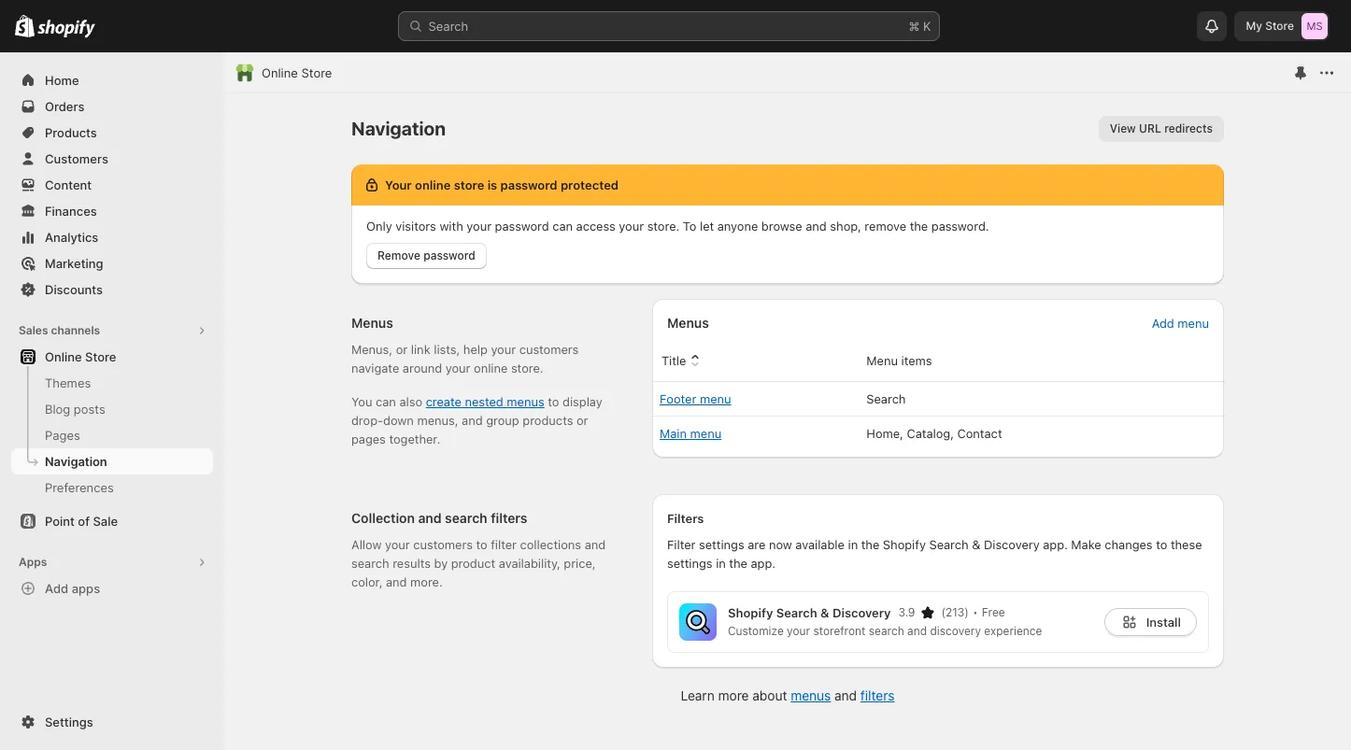 Task type: describe. For each thing, give the bounding box(es) containing it.
home link
[[11, 67, 213, 93]]

1 horizontal spatial online
[[262, 65, 298, 80]]

analytics link
[[11, 224, 213, 250]]

finances link
[[11, 198, 213, 224]]

orders
[[45, 99, 85, 114]]

2 vertical spatial store
[[85, 350, 116, 365]]

apps button
[[11, 550, 213, 576]]

⌘
[[909, 19, 920, 34]]

0 horizontal spatial online
[[45, 350, 82, 365]]

products
[[45, 125, 97, 140]]

of
[[78, 514, 90, 529]]

channels
[[51, 323, 100, 337]]

⌘ k
[[909, 19, 931, 34]]

online store inside 'link'
[[45, 350, 116, 365]]

pages link
[[11, 422, 213, 449]]

blog posts
[[45, 402, 105, 417]]

posts
[[74, 402, 105, 417]]

point of sale button
[[0, 508, 224, 535]]

0 vertical spatial store
[[1266, 19, 1295, 33]]

preferences
[[45, 480, 114, 495]]

sales channels button
[[11, 318, 213, 344]]

themes
[[45, 376, 91, 391]]

add apps
[[45, 581, 100, 596]]

1 horizontal spatial online store
[[262, 65, 332, 80]]

online store image
[[236, 64, 254, 82]]

pages
[[45, 428, 80, 443]]

discounts link
[[11, 277, 213, 303]]

apps
[[72, 581, 100, 596]]

marketing link
[[11, 250, 213, 277]]

k
[[923, 19, 931, 34]]

discounts
[[45, 282, 103, 297]]

add apps button
[[11, 576, 213, 602]]

settings
[[45, 715, 93, 730]]

preferences link
[[11, 475, 213, 501]]

themes link
[[11, 370, 213, 396]]

my
[[1246, 19, 1263, 33]]

point of sale
[[45, 514, 118, 529]]



Task type: locate. For each thing, give the bounding box(es) containing it.
1 horizontal spatial shopify image
[[38, 19, 96, 38]]

online store right online store image
[[262, 65, 332, 80]]

settings link
[[11, 709, 213, 736]]

online up themes
[[45, 350, 82, 365]]

apps
[[19, 555, 47, 569]]

0 horizontal spatial online store link
[[11, 344, 213, 370]]

online store link
[[262, 64, 332, 82], [11, 344, 213, 370]]

customers
[[45, 151, 108, 166]]

online store down the channels
[[45, 350, 116, 365]]

content
[[45, 178, 92, 193]]

0 horizontal spatial store
[[85, 350, 116, 365]]

products link
[[11, 120, 213, 146]]

1 vertical spatial online store
[[45, 350, 116, 365]]

0 vertical spatial online
[[262, 65, 298, 80]]

my store image
[[1302, 13, 1328, 39]]

online store link right online store image
[[262, 64, 332, 82]]

0 horizontal spatial online store
[[45, 350, 116, 365]]

1 vertical spatial online store link
[[11, 344, 213, 370]]

navigation link
[[11, 449, 213, 475]]

marketing
[[45, 256, 103, 271]]

0 horizontal spatial shopify image
[[15, 15, 35, 37]]

online right online store image
[[262, 65, 298, 80]]

analytics
[[45, 230, 98, 245]]

2 horizontal spatial store
[[1266, 19, 1295, 33]]

sales channels
[[19, 323, 100, 337]]

blog
[[45, 402, 70, 417]]

sale
[[93, 514, 118, 529]]

home
[[45, 73, 79, 88]]

point of sale link
[[11, 508, 213, 535]]

0 vertical spatial online store
[[262, 65, 332, 80]]

online store link down the channels
[[11, 344, 213, 370]]

store up themes link
[[85, 350, 116, 365]]

add
[[45, 581, 68, 596]]

blog posts link
[[11, 396, 213, 422]]

store
[[1266, 19, 1295, 33], [301, 65, 332, 80], [85, 350, 116, 365]]

1 vertical spatial online
[[45, 350, 82, 365]]

1 horizontal spatial online store link
[[262, 64, 332, 82]]

online
[[262, 65, 298, 80], [45, 350, 82, 365]]

my store
[[1246, 19, 1295, 33]]

shopify image
[[15, 15, 35, 37], [38, 19, 96, 38]]

0 vertical spatial online store link
[[262, 64, 332, 82]]

online store
[[262, 65, 332, 80], [45, 350, 116, 365]]

point
[[45, 514, 75, 529]]

search
[[429, 19, 469, 34]]

store right my
[[1266, 19, 1295, 33]]

1 horizontal spatial store
[[301, 65, 332, 80]]

content link
[[11, 172, 213, 198]]

finances
[[45, 204, 97, 219]]

1 vertical spatial store
[[301, 65, 332, 80]]

orders link
[[11, 93, 213, 120]]

customers link
[[11, 146, 213, 172]]

navigation
[[45, 454, 107, 469]]

sales
[[19, 323, 48, 337]]

store right online store image
[[301, 65, 332, 80]]



Task type: vqa. For each thing, say whether or not it's contained in the screenshot.
bottommost Online Store link
yes



